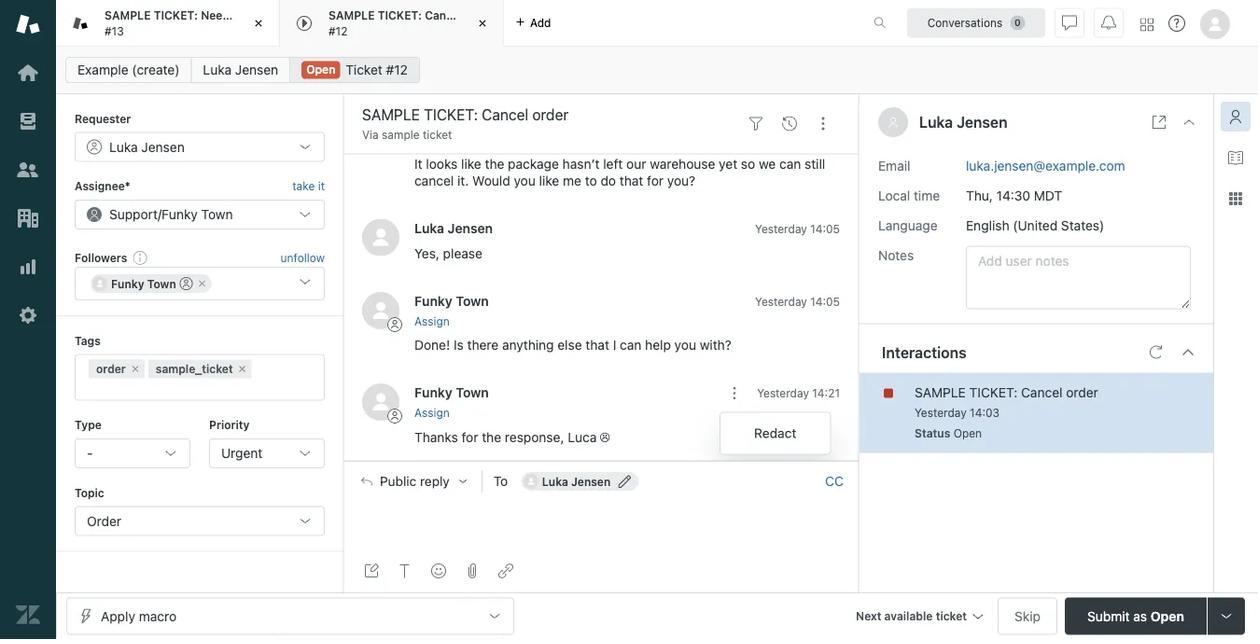 Task type: vqa. For each thing, say whether or not it's contained in the screenshot.
the bottommost center
no



Task type: locate. For each thing, give the bounding box(es) containing it.
main element
[[0, 0, 56, 640]]

luka right user icon
[[920, 113, 954, 131]]

order inside sample ticket: cancel order #12
[[466, 9, 496, 22]]

like
[[461, 156, 482, 172], [539, 173, 560, 189]]

format text image
[[398, 564, 413, 579]]

1 horizontal spatial sample
[[329, 9, 375, 22]]

tabs tab list
[[56, 0, 855, 47]]

0 vertical spatial remove image
[[197, 279, 208, 290]]

order
[[87, 514, 122, 529]]

topic element
[[75, 507, 325, 536]]

funky town link up is
[[415, 294, 489, 310]]

luka jensen link up yes, please
[[415, 221, 493, 236]]

1 vertical spatial funky town assign
[[415, 386, 489, 420]]

funkytownclown1@gmail.com image
[[92, 277, 107, 292]]

for
[[647, 173, 664, 189], [462, 430, 479, 446]]

local time
[[879, 188, 941, 203]]

luka jensen right user icon
[[920, 113, 1008, 131]]

jensen up the thu,
[[957, 113, 1008, 131]]

customers image
[[16, 158, 40, 182]]

0 horizontal spatial ticket:
[[154, 9, 198, 22]]

ticket: up the "ticket #12"
[[378, 9, 422, 22]]

1 14:05 from the top
[[811, 223, 841, 236]]

for left you?
[[647, 173, 664, 189]]

ticket: inside sample ticket: cancel order yesterday 14:03 status open
[[970, 385, 1018, 400]]

2 funky town link from the top
[[415, 386, 489, 401]]

1 vertical spatial luka jensen link
[[415, 221, 493, 236]]

2 vertical spatial avatar image
[[362, 385, 400, 422]]

sample right than
[[329, 9, 375, 22]]

can right i on the bottom left of page
[[620, 338, 642, 354]]

2 funky town assign from the top
[[415, 386, 489, 420]]

funky right support
[[162, 207, 198, 222]]

help
[[646, 338, 671, 354]]

assign button up done!
[[415, 314, 450, 330]]

language
[[879, 218, 938, 233]]

1 vertical spatial order
[[96, 363, 126, 376]]

sample inside sample ticket: cancel order yesterday 14:03 status open
[[915, 385, 967, 400]]

1 horizontal spatial order
[[466, 9, 496, 22]]

2 avatar image from the top
[[362, 293, 400, 330]]

0 horizontal spatial remove image
[[130, 364, 141, 375]]

1 vertical spatial #12
[[386, 62, 408, 78]]

as
[[1134, 609, 1148, 624]]

order for sample ticket: cancel order yesterday 14:03 status open
[[1067, 385, 1099, 400]]

open down yesterday 14:03 text box
[[954, 427, 983, 440]]

1 horizontal spatial you
[[675, 338, 697, 354]]

2 horizontal spatial open
[[1151, 609, 1185, 624]]

example (create)
[[78, 62, 180, 78]]

the left response,
[[482, 430, 502, 446]]

reporting image
[[16, 255, 40, 279]]

luka jensen link inside "conversationlabel" log
[[415, 221, 493, 236]]

1 horizontal spatial can
[[780, 156, 802, 172]]

close image right view more details icon
[[1182, 115, 1197, 130]]

that inside it looks like the package hasn't left our warehouse yet so we can still cancel it. would you like me to do that for you?
[[620, 173, 644, 189]]

left
[[604, 156, 623, 172]]

remove image left sample_ticket
[[130, 364, 141, 375]]

close image left add dropdown button
[[474, 14, 492, 33]]

ticket right 'available'
[[936, 610, 968, 623]]

1 vertical spatial ticket
[[936, 610, 968, 623]]

funky town link up thanks
[[415, 386, 489, 401]]

sample inside sample ticket: need less items than ordered #13
[[105, 9, 151, 22]]

user is an agent image
[[180, 278, 193, 291]]

jensen up please
[[448, 221, 493, 236]]

funky town link for thanks
[[415, 386, 489, 401]]

2 yesterday 14:05 text field from the top
[[756, 296, 841, 309]]

luka jensen link down sample ticket: need less items than ordered #13
[[191, 57, 291, 83]]

1 horizontal spatial close image
[[1182, 115, 1197, 130]]

Yesterday 14:03 text field
[[915, 407, 1000, 420]]

items
[[258, 9, 288, 22]]

1 horizontal spatial remove image
[[197, 279, 208, 290]]

the up would
[[485, 156, 505, 172]]

1 horizontal spatial ticket
[[936, 610, 968, 623]]

14:05 for yes, please
[[811, 223, 841, 236]]

like left me
[[539, 173, 560, 189]]

customer context image
[[1229, 109, 1244, 124]]

can right 'we'
[[780, 156, 802, 172]]

knowledge image
[[1229, 150, 1244, 165]]

cancel for sample ticket: cancel order #12
[[425, 9, 463, 22]]

ticket for next available ticket
[[936, 610, 968, 623]]

tab
[[56, 0, 362, 47], [280, 0, 504, 47]]

town inside assignee* "element"
[[201, 207, 233, 222]]

luka.jensen@example.com
[[967, 158, 1126, 173]]

sample up #13
[[105, 9, 151, 22]]

0 vertical spatial the
[[485, 156, 505, 172]]

that down our
[[620, 173, 644, 189]]

0 vertical spatial order
[[466, 9, 496, 22]]

open inside sample ticket: cancel order yesterday 14:03 status open
[[954, 427, 983, 440]]

sample ticket: cancel order #12
[[329, 9, 496, 37]]

2 assign button from the top
[[415, 405, 450, 422]]

1 horizontal spatial for
[[647, 173, 664, 189]]

0 vertical spatial luka jensen link
[[191, 57, 291, 83]]

add attachment image
[[465, 564, 480, 579]]

funky town assign up thanks
[[415, 386, 489, 420]]

cc button
[[826, 473, 844, 490]]

jensen up /
[[141, 139, 185, 154]]

#12
[[329, 24, 348, 37], [386, 62, 408, 78]]

1 vertical spatial can
[[620, 338, 642, 354]]

yesterday for done! is there anything else that i can help you with?
[[756, 296, 808, 309]]

that left i on the bottom left of page
[[586, 338, 610, 354]]

remove image
[[197, 279, 208, 290], [130, 364, 141, 375]]

sample ticket: need less items than ordered #13
[[105, 9, 362, 37]]

luka up yes, at the top left of page
[[415, 221, 445, 236]]

followers element
[[75, 267, 325, 301]]

cancel inside sample ticket: cancel order #12
[[425, 9, 463, 22]]

14:21
[[813, 388, 841, 401]]

2 14:05 from the top
[[811, 296, 841, 309]]

1 vertical spatial assign button
[[415, 405, 450, 422]]

0 vertical spatial ticket
[[423, 128, 452, 141]]

add link (cmd k) image
[[499, 564, 514, 579]]

remove image right user is an agent icon
[[197, 279, 208, 290]]

#12 inside sample ticket: cancel order #12
[[329, 24, 348, 37]]

1 vertical spatial 14:05
[[811, 296, 841, 309]]

1 vertical spatial avatar image
[[362, 293, 400, 330]]

1 avatar image from the top
[[362, 219, 400, 257]]

1 yesterday 14:05 from the top
[[756, 223, 841, 236]]

(united
[[1014, 218, 1058, 233]]

assign
[[415, 315, 450, 329], [415, 407, 450, 420]]

yesterday 14:05 up yesterday 14:21
[[756, 296, 841, 309]]

luka right luka.jensen@example.com image on the left bottom
[[542, 475, 569, 488]]

0 horizontal spatial cancel
[[425, 9, 463, 22]]

sample inside sample ticket: cancel order #12
[[329, 9, 375, 22]]

0 vertical spatial yesterday 14:05 text field
[[756, 223, 841, 236]]

funky town
[[111, 278, 176, 291]]

0 vertical spatial cancel
[[425, 9, 463, 22]]

0 vertical spatial assign button
[[415, 314, 450, 330]]

luka inside requester element
[[109, 139, 138, 154]]

luka down requester
[[109, 139, 138, 154]]

view more details image
[[1153, 115, 1167, 130]]

1 funky town link from the top
[[415, 294, 489, 310]]

next available ticket button
[[848, 598, 991, 638]]

apps image
[[1229, 191, 1244, 206]]

1 vertical spatial open
[[954, 427, 983, 440]]

ordered
[[319, 9, 362, 22]]

public reply button
[[345, 462, 482, 501]]

take it button
[[293, 177, 325, 196]]

2 horizontal spatial ticket:
[[970, 385, 1018, 400]]

funky right funkytownclown1@gmail.com image
[[111, 278, 144, 291]]

ticket: inside sample ticket: need less items than ordered #13
[[154, 9, 198, 22]]

1 vertical spatial for
[[462, 430, 479, 446]]

cancel for sample ticket: cancel order yesterday 14:03 status open
[[1022, 385, 1063, 400]]

assign for done! is there anything else that i can help you with?
[[415, 315, 450, 329]]

yesterday inside sample ticket: cancel order yesterday 14:03 status open
[[915, 407, 967, 420]]

assign up done!
[[415, 315, 450, 329]]

displays possible ticket submission types image
[[1220, 609, 1235, 624]]

assign for thanks for the response, luca ☹️
[[415, 407, 450, 420]]

there
[[468, 338, 499, 354]]

ticket: inside sample ticket: cancel order #12
[[378, 9, 422, 22]]

14:05 down still at right
[[811, 223, 841, 236]]

next
[[856, 610, 882, 623]]

the
[[485, 156, 505, 172], [482, 430, 502, 446]]

open inside secondary element
[[306, 63, 336, 76]]

open
[[306, 63, 336, 76], [954, 427, 983, 440], [1151, 609, 1185, 624]]

0 vertical spatial open
[[306, 63, 336, 76]]

yesterday 14:05
[[756, 223, 841, 236], [756, 296, 841, 309]]

close image
[[474, 14, 492, 33], [1182, 115, 1197, 130]]

conversationlabel log
[[344, 96, 859, 461]]

1 horizontal spatial that
[[620, 173, 644, 189]]

town down there on the left bottom of page
[[456, 386, 489, 401]]

example
[[78, 62, 129, 78]]

you down package
[[514, 173, 536, 189]]

0 vertical spatial for
[[647, 173, 664, 189]]

1 funky town assign from the top
[[415, 294, 489, 329]]

funky inside assignee* "element"
[[162, 207, 198, 222]]

open right as
[[1151, 609, 1185, 624]]

0 horizontal spatial #12
[[329, 24, 348, 37]]

0 horizontal spatial sample
[[105, 9, 151, 22]]

sample
[[105, 9, 151, 22], [329, 9, 375, 22], [915, 385, 967, 400]]

sample for sample ticket: cancel order yesterday 14:03 status open
[[915, 385, 967, 400]]

assign button for done! is there anything else that i can help you with?
[[415, 314, 450, 330]]

0 vertical spatial yesterday 14:05
[[756, 223, 841, 236]]

so
[[741, 156, 756, 172]]

1 horizontal spatial luka jensen link
[[415, 221, 493, 236]]

luka jensen down requester
[[109, 139, 185, 154]]

interactions
[[883, 344, 967, 361]]

draft mode image
[[364, 564, 379, 579]]

info on adding followers image
[[133, 250, 148, 265]]

assign up thanks
[[415, 407, 450, 420]]

0 horizontal spatial open
[[306, 63, 336, 76]]

open left ticket
[[306, 63, 336, 76]]

2 horizontal spatial sample
[[915, 385, 967, 400]]

0 vertical spatial you
[[514, 173, 536, 189]]

ticket: up 14:03
[[970, 385, 1018, 400]]

3 avatar image from the top
[[362, 385, 400, 422]]

0 horizontal spatial ticket
[[423, 128, 452, 141]]

yesterday 14:05 for done! is there anything else that i can help you with?
[[756, 296, 841, 309]]

apply macro
[[101, 609, 177, 624]]

funky inside option
[[111, 278, 144, 291]]

1 vertical spatial yesterday 14:05
[[756, 296, 841, 309]]

1 vertical spatial assign
[[415, 407, 450, 420]]

0 vertical spatial funky town assign
[[415, 294, 489, 329]]

yesterday 14:05 down still at right
[[756, 223, 841, 236]]

1 yesterday 14:05 text field from the top
[[756, 223, 841, 236]]

2 vertical spatial order
[[1067, 385, 1099, 400]]

notes
[[879, 248, 915, 263]]

luka jensen inside requester element
[[109, 139, 185, 154]]

14:05 up 14:21
[[811, 296, 841, 309]]

Add user notes text field
[[967, 246, 1192, 310]]

1 vertical spatial that
[[586, 338, 610, 354]]

avatar image
[[362, 219, 400, 257], [362, 293, 400, 330], [362, 385, 400, 422]]

ticket: left need
[[154, 9, 198, 22]]

1 horizontal spatial cancel
[[1022, 385, 1063, 400]]

0 vertical spatial close image
[[474, 14, 492, 33]]

redact menu item
[[721, 418, 831, 451]]

ticket up looks
[[423, 128, 452, 141]]

urgent button
[[209, 439, 325, 469]]

0 vertical spatial like
[[461, 156, 482, 172]]

apply
[[101, 609, 135, 624]]

luka jensen link inside secondary element
[[191, 57, 291, 83]]

1 horizontal spatial open
[[954, 427, 983, 440]]

Yesterday 14:21 text field
[[758, 388, 841, 401]]

jensen down close icon
[[235, 62, 278, 78]]

2 horizontal spatial order
[[1067, 385, 1099, 400]]

0 vertical spatial 14:05
[[811, 223, 841, 236]]

luka down sample ticket: need less items than ordered #13
[[203, 62, 232, 78]]

0 vertical spatial that
[[620, 173, 644, 189]]

still
[[805, 156, 826, 172]]

luka inside "conversationlabel" log
[[415, 221, 445, 236]]

0 horizontal spatial close image
[[474, 14, 492, 33]]

local
[[879, 188, 911, 203]]

0 vertical spatial can
[[780, 156, 802, 172]]

1 vertical spatial yesterday 14:05 text field
[[756, 296, 841, 309]]

yesterday 14:05 text field down still at right
[[756, 223, 841, 236]]

for inside it looks like the package hasn't left our warehouse yet so we can still cancel it. would you like me to do that for you?
[[647, 173, 664, 189]]

1 assign from the top
[[415, 315, 450, 329]]

jensen inside requester element
[[141, 139, 185, 154]]

14:05
[[811, 223, 841, 236], [811, 296, 841, 309]]

order inside sample ticket: cancel order yesterday 14:03 status open
[[1067, 385, 1099, 400]]

#12 right ticket
[[386, 62, 408, 78]]

2 assign from the top
[[415, 407, 450, 420]]

1 horizontal spatial #12
[[386, 62, 408, 78]]

luka inside secondary element
[[203, 62, 232, 78]]

luka jensen down sample ticket: need less items than ordered #13
[[203, 62, 278, 78]]

2 tab from the left
[[280, 0, 504, 47]]

1 horizontal spatial ticket:
[[378, 9, 422, 22]]

additional actions image
[[728, 387, 743, 402]]

0 horizontal spatial you
[[514, 173, 536, 189]]

town up there on the left bottom of page
[[456, 294, 489, 310]]

1 horizontal spatial like
[[539, 173, 560, 189]]

get help image
[[1169, 15, 1186, 32]]

1 tab from the left
[[56, 0, 362, 47]]

zendesk support image
[[16, 12, 40, 36]]

ticket
[[346, 62, 383, 78]]

close image
[[249, 14, 268, 33]]

jensen inside "conversationlabel" log
[[448, 221, 493, 236]]

jensen
[[235, 62, 278, 78], [957, 113, 1008, 131], [141, 139, 185, 154], [448, 221, 493, 236], [572, 475, 611, 488]]

0 vertical spatial avatar image
[[362, 219, 400, 257]]

luka jensen down hide composer image
[[542, 475, 611, 488]]

response,
[[505, 430, 565, 446]]

please
[[443, 247, 483, 262]]

the inside it looks like the package hasn't left our warehouse yet so we can still cancel it. would you like me to do that for you?
[[485, 156, 505, 172]]

ticket inside the next available ticket popup button
[[936, 610, 968, 623]]

luka jensen link
[[191, 57, 291, 83], [415, 221, 493, 236]]

ticket: for sample ticket: need less items than ordered #13
[[154, 9, 198, 22]]

funky town assign up is
[[415, 294, 489, 329]]

requester element
[[75, 132, 325, 162]]

sample_ticket
[[156, 363, 233, 376]]

funky town link for done!
[[415, 294, 489, 310]]

0 horizontal spatial like
[[461, 156, 482, 172]]

submit as open
[[1088, 609, 1185, 624]]

funky up done!
[[415, 294, 453, 310]]

0 horizontal spatial luka jensen link
[[191, 57, 291, 83]]

hide composer image
[[594, 454, 609, 469]]

#12 down ordered
[[329, 24, 348, 37]]

luka jensen up yes, please
[[415, 221, 493, 236]]

available
[[885, 610, 933, 623]]

1 vertical spatial cancel
[[1022, 385, 1063, 400]]

0 vertical spatial #12
[[329, 24, 348, 37]]

you
[[514, 173, 536, 189], [675, 338, 697, 354]]

Yesterday 14:05 text field
[[756, 223, 841, 236], [756, 296, 841, 309]]

town left user is an agent icon
[[147, 278, 176, 291]]

add button
[[504, 0, 563, 46]]

for right thanks
[[462, 430, 479, 446]]

funky
[[162, 207, 198, 222], [111, 278, 144, 291], [415, 294, 453, 310], [415, 386, 453, 401]]

assign button up thanks
[[415, 405, 450, 422]]

1 vertical spatial you
[[675, 338, 697, 354]]

sample up yesterday 14:03 text box
[[915, 385, 967, 400]]

requester
[[75, 112, 131, 125]]

else
[[558, 338, 582, 354]]

jensen inside secondary element
[[235, 62, 278, 78]]

assignee* element
[[75, 200, 325, 230]]

town right /
[[201, 207, 233, 222]]

0 vertical spatial assign
[[415, 315, 450, 329]]

less
[[233, 9, 255, 22]]

cancel inside sample ticket: cancel order yesterday 14:03 status open
[[1022, 385, 1063, 400]]

time
[[914, 188, 941, 203]]

you?
[[668, 173, 696, 189]]

yesterday 14:05 text field for done! is there anything else that i can help you with?
[[756, 296, 841, 309]]

yesterday for yes, please
[[756, 223, 808, 236]]

0 vertical spatial funky town link
[[415, 294, 489, 310]]

like up it.
[[461, 156, 482, 172]]

sample for sample ticket: cancel order #12
[[329, 9, 375, 22]]

cancel
[[425, 9, 463, 22], [1022, 385, 1063, 400]]

you right help
[[675, 338, 697, 354]]

hasn't
[[563, 156, 600, 172]]

yesterday for thanks for the response, luca ☹️
[[758, 388, 810, 401]]

1 assign button from the top
[[415, 314, 450, 330]]

2 yesterday 14:05 from the top
[[756, 296, 841, 309]]

assign button
[[415, 314, 450, 330], [415, 405, 450, 422]]

yesterday 14:05 text field up yesterday 14:21
[[756, 296, 841, 309]]

1 vertical spatial funky town link
[[415, 386, 489, 401]]



Task type: describe. For each thing, give the bounding box(es) containing it.
0 horizontal spatial that
[[586, 338, 610, 354]]

add
[[530, 16, 551, 29]]

done!
[[415, 338, 450, 354]]

user image
[[888, 117, 899, 128]]

is
[[454, 338, 464, 354]]

it
[[415, 156, 423, 172]]

urgent
[[221, 446, 263, 461]]

public reply
[[380, 474, 450, 489]]

anything
[[503, 338, 554, 354]]

we
[[759, 156, 776, 172]]

conversations button
[[908, 8, 1046, 38]]

admin image
[[16, 304, 40, 328]]

can inside it looks like the package hasn't left our warehouse yet so we can still cancel it. would you like me to do that for you?
[[780, 156, 802, 172]]

done! is there anything else that i can help you with?
[[415, 338, 732, 354]]

redact
[[755, 426, 797, 442]]

- button
[[75, 439, 191, 469]]

14:05 for done! is there anything else that i can help you with?
[[811, 296, 841, 309]]

macro
[[139, 609, 177, 624]]

yesterday 14:05 for yes, please
[[756, 223, 841, 236]]

status
[[915, 427, 951, 440]]

luka jensen inside "conversationlabel" log
[[415, 221, 493, 236]]

1 vertical spatial close image
[[1182, 115, 1197, 130]]

insert emojis image
[[431, 564, 446, 579]]

1 vertical spatial like
[[539, 173, 560, 189]]

states)
[[1062, 218, 1105, 233]]

0 horizontal spatial order
[[96, 363, 126, 376]]

yesterday 14:05 text field for yes, please
[[756, 223, 841, 236]]

next available ticket
[[856, 610, 968, 623]]

english
[[967, 218, 1010, 233]]

thanks for the response, luca ☹️
[[415, 430, 610, 446]]

funky town assign for done!
[[415, 294, 489, 329]]

14:30
[[997, 188, 1031, 203]]

#13
[[105, 24, 124, 37]]

/
[[158, 207, 162, 222]]

town inside option
[[147, 278, 176, 291]]

Subject field
[[359, 104, 736, 126]]

organizations image
[[16, 206, 40, 231]]

sample
[[382, 128, 420, 141]]

thanks
[[415, 430, 458, 446]]

close image inside tab
[[474, 14, 492, 33]]

yesterday 14:21
[[758, 388, 841, 401]]

cancel
[[415, 173, 454, 189]]

ticket: for sample ticket: cancel order yesterday 14:03 status open
[[970, 385, 1018, 400]]

submit
[[1088, 609, 1131, 624]]

assignee*
[[75, 180, 130, 193]]

support
[[109, 207, 158, 222]]

user image
[[890, 118, 898, 128]]

order for sample ticket: cancel order #12
[[466, 9, 496, 22]]

ticket #12
[[346, 62, 408, 78]]

0 horizontal spatial for
[[462, 430, 479, 446]]

warehouse
[[650, 156, 716, 172]]

views image
[[16, 109, 40, 134]]

unfollow
[[281, 251, 325, 264]]

ticket: for sample ticket: cancel order #12
[[378, 9, 422, 22]]

funky up thanks
[[415, 386, 453, 401]]

it
[[318, 180, 325, 193]]

ticket for via sample ticket
[[423, 128, 452, 141]]

tags
[[75, 335, 101, 348]]

filter image
[[749, 116, 764, 131]]

ticket actions image
[[816, 116, 831, 131]]

tab containing sample ticket: cancel order
[[280, 0, 504, 47]]

topic
[[75, 487, 104, 500]]

get started image
[[16, 61, 40, 85]]

avatar image for done! is there anything else that i can help you with?
[[362, 293, 400, 330]]

funky town assign for thanks
[[415, 386, 489, 420]]

luka jensen inside secondary element
[[203, 62, 278, 78]]

yet
[[719, 156, 738, 172]]

luca
[[568, 430, 597, 446]]

reply
[[420, 474, 450, 489]]

it looks like the package hasn't left our warehouse yet so we can still cancel it. would you like me to do that for you?
[[415, 156, 829, 189]]

secondary element
[[56, 51, 1259, 89]]

via
[[362, 128, 379, 141]]

remove image
[[237, 364, 248, 375]]

zendesk products image
[[1141, 18, 1154, 31]]

button displays agent's chat status as invisible. image
[[1063, 15, 1078, 30]]

type
[[75, 419, 102, 432]]

sample for sample ticket: need less items than ordered #13
[[105, 9, 151, 22]]

(create)
[[132, 62, 180, 78]]

thu, 14:30 mdt
[[967, 188, 1063, 203]]

assign button for thanks for the response, luca ☹️
[[415, 405, 450, 422]]

package
[[508, 156, 559, 172]]

to
[[585, 173, 597, 189]]

than
[[291, 9, 316, 22]]

1 vertical spatial the
[[482, 430, 502, 446]]

public
[[380, 474, 417, 489]]

example (create) button
[[65, 57, 192, 83]]

☹️
[[601, 430, 610, 446]]

0 horizontal spatial can
[[620, 338, 642, 354]]

avatar image for thanks for the response, luca ☹️
[[362, 385, 400, 422]]

mdt
[[1035, 188, 1063, 203]]

zendesk image
[[16, 603, 40, 628]]

funky town option
[[91, 275, 212, 293]]

email
[[879, 158, 911, 173]]

luka.jensen@example.com image
[[524, 474, 539, 489]]

events image
[[783, 116, 798, 131]]

skip
[[1015, 609, 1041, 624]]

tab containing sample ticket: need less items than ordered
[[56, 0, 362, 47]]

cc
[[826, 474, 844, 489]]

priority
[[209, 419, 250, 432]]

skip button
[[998, 598, 1058, 636]]

jensen down hide composer image
[[572, 475, 611, 488]]

#12 inside secondary element
[[386, 62, 408, 78]]

14:03
[[970, 407, 1000, 420]]

me
[[563, 173, 582, 189]]

notifications image
[[1102, 15, 1117, 30]]

looks
[[426, 156, 458, 172]]

yes, please
[[415, 247, 483, 262]]

followers
[[75, 251, 127, 264]]

-
[[87, 446, 93, 461]]

take
[[293, 180, 315, 193]]

sample ticket: cancel order yesterday 14:03 status open
[[915, 385, 1099, 440]]

thu,
[[967, 188, 994, 203]]

take it
[[293, 180, 325, 193]]

do
[[601, 173, 616, 189]]

with?
[[700, 338, 732, 354]]

1 vertical spatial remove image
[[130, 364, 141, 375]]

conversations
[[928, 16, 1003, 29]]

yes,
[[415, 247, 440, 262]]

edit user image
[[619, 475, 632, 488]]

you inside it looks like the package hasn't left our warehouse yet so we can still cancel it. would you like me to do that for you?
[[514, 173, 536, 189]]

via sample ticket
[[362, 128, 452, 141]]

2 vertical spatial open
[[1151, 609, 1185, 624]]

english (united states)
[[967, 218, 1105, 233]]

need
[[201, 9, 230, 22]]



